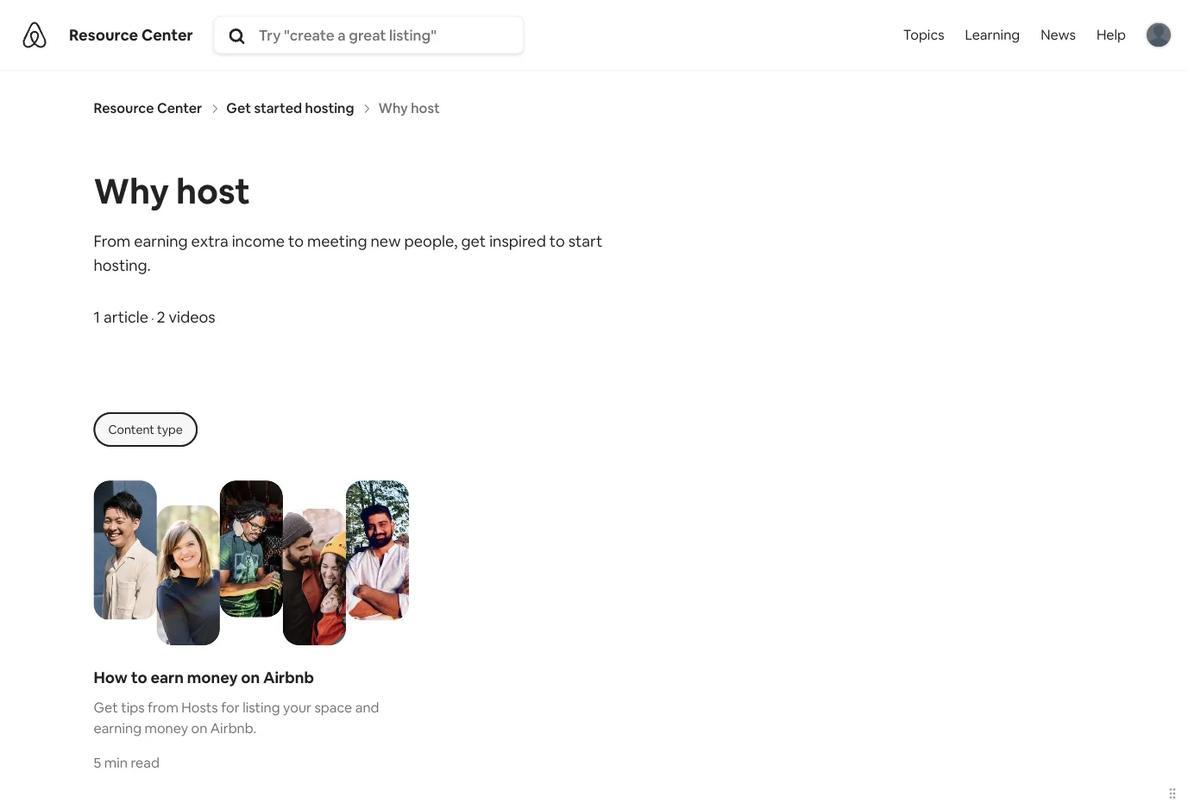 Task type: describe. For each thing, give the bounding box(es) containing it.
·
[[151, 311, 154, 326]]

airbnb.
[[210, 719, 256, 737]]

get for get started hosting
[[226, 99, 251, 117]]

topics
[[903, 26, 945, 43]]

5
[[94, 754, 101, 771]]

money inside the get tips from hosts for listing your space and earning money on airbnb.
[[145, 719, 188, 737]]

host
[[176, 169, 250, 213]]

content type
[[108, 422, 183, 438]]

1 vertical spatial resource center link
[[94, 99, 202, 117]]

why host
[[94, 169, 250, 213]]

resource for the bottom resource center link
[[94, 99, 154, 117]]

earning inside from earning extra income to meeting new people, get inspired to start hosting.
[[134, 231, 188, 252]]

article
[[103, 307, 149, 328]]

read
[[131, 754, 160, 771]]

from
[[94, 231, 131, 252]]

how
[[94, 668, 128, 688]]

resource for the top resource center link
[[69, 25, 138, 45]]

resource center for the bottom resource center link
[[94, 99, 202, 117]]

learning
[[965, 26, 1020, 43]]

1 horizontal spatial to
[[288, 231, 304, 252]]

inspired
[[489, 231, 546, 252]]

get started hosting link
[[226, 99, 354, 117]]

listing
[[243, 698, 280, 716]]

extra
[[191, 231, 228, 252]]

min
[[104, 754, 128, 771]]

1 article · 2 videos
[[94, 307, 215, 328]]

0 vertical spatial on
[[241, 668, 260, 688]]

get started hosting
[[226, 99, 354, 117]]

people,
[[404, 231, 458, 252]]

0 vertical spatial money
[[187, 668, 238, 688]]

topics button
[[900, 0, 948, 73]]

why
[[94, 169, 169, 213]]

1
[[94, 307, 100, 328]]

videos
[[169, 307, 215, 328]]

tips
[[121, 698, 145, 716]]

learning button
[[955, 0, 1031, 69]]

2
[[157, 307, 165, 328]]

0 horizontal spatial to
[[131, 668, 147, 688]]

start
[[568, 231, 603, 252]]

5 min read
[[94, 754, 160, 771]]



Task type: vqa. For each thing, say whether or not it's contained in the screenshot.
left on
yes



Task type: locate. For each thing, give the bounding box(es) containing it.
1 vertical spatial center
[[157, 99, 202, 117]]

earn
[[150, 668, 184, 688]]

money down "from"
[[145, 719, 188, 737]]

to left earn
[[131, 668, 147, 688]]

for
[[221, 698, 240, 716]]

0 vertical spatial resource
[[69, 25, 138, 45]]

get
[[226, 99, 251, 117], [94, 698, 118, 716]]

resource center for the top resource center link
[[69, 25, 193, 45]]

earning
[[134, 231, 188, 252], [94, 719, 142, 737]]

1 vertical spatial resource
[[94, 99, 154, 117]]

hosting
[[305, 99, 354, 117]]

money
[[187, 668, 238, 688], [145, 719, 188, 737]]

on up listing
[[241, 668, 260, 688]]

type
[[157, 422, 183, 438]]

get left tips
[[94, 698, 118, 716]]

1 vertical spatial on
[[191, 719, 207, 737]]

how to earn money on airbnb
[[94, 668, 314, 688]]

airbnb
[[263, 668, 314, 688]]

content type group
[[94, 413, 197, 447]]

from earning extra income to meeting new people, get inspired to start hosting.
[[94, 231, 603, 276]]

1 horizontal spatial get
[[226, 99, 251, 117]]

on down hosts at left bottom
[[191, 719, 207, 737]]

your
[[283, 698, 311, 716]]

images of 6 airbnb hosts smiling are grouped together into a collage. image
[[94, 475, 409, 652], [94, 475, 409, 652]]

resource center link
[[69, 25, 193, 45], [94, 99, 202, 117]]

2 horizontal spatial to
[[550, 231, 565, 252]]

on
[[241, 668, 260, 688], [191, 719, 207, 737]]

earning up the hosting.
[[134, 231, 188, 252]]

get tips from hosts for listing your space and earning money on airbnb.
[[94, 698, 379, 737]]

center for the bottom resource center link
[[157, 99, 202, 117]]

center
[[141, 25, 193, 45], [157, 99, 202, 117]]

1 vertical spatial resource center
[[94, 99, 202, 117]]

and
[[355, 698, 379, 716]]

0 vertical spatial get
[[226, 99, 251, 117]]

get
[[461, 231, 486, 252]]

get left started
[[226, 99, 251, 117]]

0 vertical spatial resource center link
[[69, 25, 193, 45]]

1 vertical spatial get
[[94, 698, 118, 716]]

hosting.
[[94, 256, 151, 276]]

news
[[1041, 26, 1076, 43]]

from
[[148, 698, 179, 716]]

help link
[[1086, 0, 1137, 69]]

resource
[[69, 25, 138, 45], [94, 99, 154, 117]]

1 vertical spatial money
[[145, 719, 188, 737]]

0 vertical spatial earning
[[134, 231, 188, 252]]

money up hosts at left bottom
[[187, 668, 238, 688]]

to left start on the top of the page
[[550, 231, 565, 252]]

Search text field
[[259, 26, 520, 45]]

0 vertical spatial resource center
[[69, 25, 193, 45]]

center for the top resource center link
[[141, 25, 193, 45]]

hosts
[[182, 698, 218, 716]]

income
[[232, 231, 285, 252]]

0 horizontal spatial on
[[191, 719, 207, 737]]

0 horizontal spatial get
[[94, 698, 118, 716]]

content type button
[[94, 413, 197, 447]]

help
[[1097, 26, 1126, 43]]

john's account image
[[1147, 23, 1171, 47]]

to right income at left top
[[288, 231, 304, 252]]

news button
[[1031, 0, 1086, 69]]

on inside the get tips from hosts for listing your space and earning money on airbnb.
[[191, 719, 207, 737]]

resource center
[[69, 25, 193, 45], [94, 99, 202, 117]]

get inside the get tips from hosts for listing your space and earning money on airbnb.
[[94, 698, 118, 716]]

to
[[288, 231, 304, 252], [550, 231, 565, 252], [131, 668, 147, 688]]

started
[[254, 99, 302, 117]]

earning down tips
[[94, 719, 142, 737]]

content
[[108, 422, 154, 438]]

meeting
[[307, 231, 367, 252]]

0 vertical spatial center
[[141, 25, 193, 45]]

1 horizontal spatial on
[[241, 668, 260, 688]]

new
[[371, 231, 401, 252]]

earning inside the get tips from hosts for listing your space and earning money on airbnb.
[[94, 719, 142, 737]]

1 vertical spatial earning
[[94, 719, 142, 737]]

space
[[314, 698, 352, 716]]

get for get tips from hosts for listing your space and earning money on airbnb.
[[94, 698, 118, 716]]



